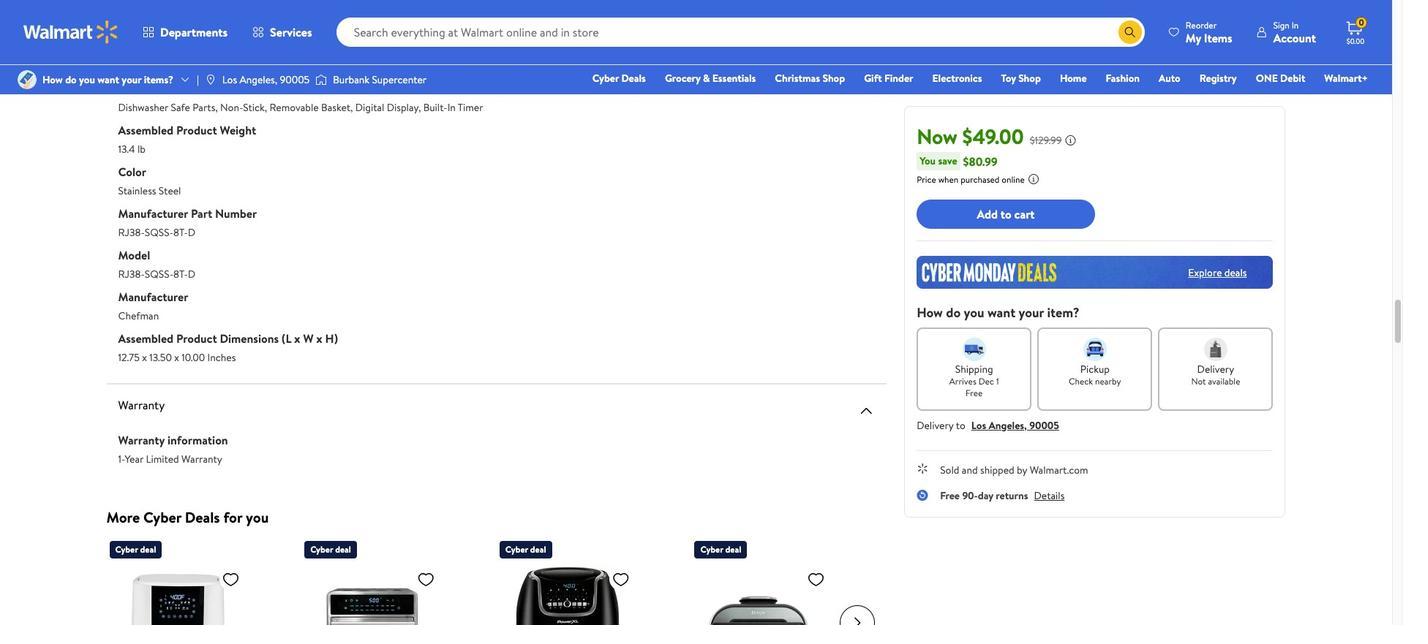 Task type: vqa. For each thing, say whether or not it's contained in the screenshot.


Task type: describe. For each thing, give the bounding box(es) containing it.
deal for 'kalorik maxx® touch 16 quart air fryer oven and grill, stainless steel' image
[[335, 544, 351, 556]]

cyber for powerxl vortex air fryer pro plus 10 quart capacity, black, 1700 watts, image
[[506, 544, 528, 556]]

item?
[[1048, 304, 1080, 322]]

capacity
[[118, 39, 163, 55]]

price
[[917, 173, 937, 186]]

walmart.com
[[1030, 463, 1089, 478]]

1 manufacturer from the top
[[118, 206, 188, 222]]

delivery not available
[[1192, 362, 1241, 388]]

check
[[1069, 375, 1094, 388]]

12.75
[[118, 351, 140, 365]]

2 sqss- from the top
[[145, 267, 174, 282]]

burbank supercenter
[[333, 72, 427, 87]]

to for delivery
[[956, 419, 966, 433]]

toy shop link
[[995, 70, 1048, 86]]

color
[[118, 164, 146, 180]]

parts,
[[193, 100, 218, 115]]

kalorik maxx® touch 16 quart air fryer oven and grill, stainless steel image
[[305, 565, 441, 626]]

limited
[[146, 452, 179, 467]]

to for add
[[1001, 206, 1012, 222]]

inches
[[208, 351, 236, 365]]

 image for los
[[205, 74, 217, 86]]

you for how do you want your items?
[[79, 72, 95, 87]]

you save $80.99
[[920, 153, 998, 169]]

dishwasher
[[118, 100, 168, 115]]

learn more about strikethrough prices image
[[1065, 135, 1077, 146]]

Search search field
[[336, 18, 1145, 47]]

home
[[1061, 71, 1087, 86]]

auto
[[1159, 71, 1181, 86]]

1 product group from the left
[[109, 536, 272, 626]]

registry link
[[1194, 70, 1244, 86]]

basket,
[[321, 100, 353, 115]]

warranty image
[[858, 403, 876, 420]]

burbank
[[333, 72, 370, 87]]

&
[[703, 71, 710, 86]]

purchased
[[961, 173, 1000, 186]]

christmas
[[775, 71, 821, 86]]

services
[[270, 24, 312, 40]]

1 vertical spatial los
[[972, 419, 987, 433]]

and
[[962, 463, 978, 478]]

kalorik® 5 quart air fryer with ceramic coating and window, new, 13.5 in image
[[109, 565, 246, 626]]

delivery for to
[[917, 419, 954, 433]]

0
[[1359, 16, 1365, 29]]

details button
[[1035, 489, 1065, 504]]

explore
[[1189, 265, 1223, 280]]

finder
[[885, 71, 914, 86]]

2 product group from the left
[[305, 536, 468, 626]]

fashion
[[1106, 71, 1140, 86]]

save
[[939, 154, 958, 168]]

how do you want your item?
[[917, 304, 1080, 322]]

lb
[[138, 142, 146, 157]]

arrives
[[950, 375, 977, 388]]

90-
[[963, 489, 978, 504]]

reorder my items
[[1186, 19, 1233, 46]]

items?
[[144, 72, 173, 87]]

13.4
[[118, 142, 135, 157]]

free inside shipping arrives dec 1 free
[[966, 387, 983, 400]]

0 horizontal spatial free
[[941, 489, 960, 504]]

price when purchased online
[[917, 173, 1025, 186]]

my
[[1186, 30, 1202, 46]]

christmas shop link
[[769, 70, 852, 86]]

sold and shipped by walmart.com
[[941, 463, 1089, 478]]

1 assembled from the top
[[118, 122, 174, 138]]

warranty for warranty
[[118, 397, 165, 414]]

sign in account
[[1274, 19, 1317, 46]]

timer
[[458, 100, 484, 115]]

reorder
[[1186, 19, 1217, 31]]

you
[[920, 154, 936, 168]]

shipped
[[981, 463, 1015, 478]]

13.50
[[150, 351, 172, 365]]

search icon image
[[1125, 26, 1137, 38]]

1 vertical spatial 90005
[[1030, 419, 1060, 433]]

departments button
[[130, 15, 240, 50]]

details
[[1035, 489, 1065, 504]]

do for how do you want your item?
[[947, 304, 961, 322]]

dimensions
[[220, 331, 279, 347]]

intent image for pickup image
[[1084, 338, 1107, 362]]

returns
[[996, 489, 1029, 504]]

more cyber deals for you
[[106, 508, 269, 528]]

shop for toy shop
[[1019, 71, 1041, 86]]

essentials
[[713, 71, 756, 86]]

2 manufacturer from the top
[[118, 289, 188, 305]]

Walmart Site-Wide search field
[[336, 18, 1145, 47]]

1 horizontal spatial angeles,
[[989, 419, 1028, 433]]

one debit link
[[1250, 70, 1313, 86]]

fashion link
[[1100, 70, 1147, 86]]

deals
[[1225, 265, 1248, 280]]

los angeles, 90005 button
[[972, 419, 1060, 433]]

los angeles, 90005
[[222, 72, 310, 87]]

non-
[[220, 100, 243, 115]]

add to cart
[[977, 206, 1035, 222]]

cyber monday deals image
[[917, 256, 1274, 289]]

x right w
[[316, 331, 323, 347]]

registry
[[1200, 71, 1238, 86]]

deal for ninja foodi smart xl 4-in-1 indoor grill with 4-quart air fryer, roast, bake, and smart cook system, fg550 image
[[726, 544, 742, 556]]

weight
[[220, 122, 256, 138]]

$129.99
[[1030, 133, 1062, 148]]

do for how do you want your items?
[[65, 72, 77, 87]]

 image for burbank
[[316, 72, 327, 87]]

account
[[1274, 30, 1317, 46]]

debit
[[1281, 71, 1306, 86]]

grocery & essentials link
[[659, 70, 763, 86]]

items
[[1205, 30, 1233, 46]]

1 sqss- from the top
[[145, 225, 174, 240]]

3 product group from the left
[[500, 536, 663, 626]]

dec
[[979, 375, 995, 388]]

walmart+ link
[[1318, 70, 1375, 86]]

(l
[[282, 331, 292, 347]]

toy shop
[[1002, 71, 1041, 86]]

gift finder
[[865, 71, 914, 86]]

deal for kalorik® 5 quart air fryer with ceramic coating and window, new, 13.5 in image
[[140, 544, 156, 556]]

gift
[[865, 71, 882, 86]]

walmart+
[[1325, 71, 1369, 86]]

delivery for not
[[1198, 362, 1235, 377]]

stick,
[[243, 100, 267, 115]]



Task type: locate. For each thing, give the bounding box(es) containing it.
1 8t- from the top
[[174, 225, 188, 240]]

0 horizontal spatial your
[[122, 72, 142, 87]]

2 8t- from the top
[[174, 267, 188, 282]]

0 vertical spatial product
[[176, 122, 217, 138]]

0 horizontal spatial in
[[448, 100, 456, 115]]

2 vertical spatial warranty
[[182, 452, 222, 467]]

1 horizontal spatial  image
[[205, 74, 217, 86]]

x
[[295, 331, 301, 347], [316, 331, 323, 347], [142, 351, 147, 365], [174, 351, 179, 365]]

0 horizontal spatial how
[[42, 72, 63, 87]]

deal
[[140, 544, 156, 556], [335, 544, 351, 556], [531, 544, 546, 556], [726, 544, 742, 556]]

christmas shop
[[775, 71, 846, 86]]

0 horizontal spatial do
[[65, 72, 77, 87]]

0 horizontal spatial  image
[[18, 70, 37, 89]]

cyber deal up ninja foodi smart xl 4-in-1 indoor grill with 4-quart air fryer, roast, bake, and smart cook system, fg550 image
[[701, 544, 742, 556]]

cyber
[[593, 71, 619, 86], [144, 508, 182, 528], [115, 544, 138, 556], [310, 544, 333, 556], [506, 544, 528, 556], [701, 544, 724, 556]]

shipping arrives dec 1 free
[[950, 362, 1000, 400]]

you up intent image for shipping
[[964, 304, 985, 322]]

1
[[997, 375, 1000, 388]]

1 vertical spatial free
[[941, 489, 960, 504]]

online
[[1002, 173, 1025, 186]]

1 deal from the left
[[140, 544, 156, 556]]

1 horizontal spatial 90005
[[1030, 419, 1060, 433]]

2 cyber deal from the left
[[310, 544, 351, 556]]

by
[[1017, 463, 1028, 478]]

rj38- up model
[[118, 225, 145, 240]]

delivery up sold
[[917, 419, 954, 433]]

sign
[[1274, 19, 1290, 31]]

0 vertical spatial d
[[188, 225, 196, 240]]

1 horizontal spatial delivery
[[1198, 362, 1235, 377]]

explore deals
[[1189, 265, 1248, 280]]

1 horizontal spatial free
[[966, 387, 983, 400]]

want for item?
[[988, 304, 1016, 322]]

next slide for more cyber deals for you list image
[[840, 606, 876, 626]]

angeles,
[[240, 72, 277, 87], [989, 419, 1028, 433]]

1 vertical spatial 8t-
[[174, 267, 188, 282]]

2 d from the top
[[188, 267, 196, 282]]

qt
[[126, 59, 136, 73]]

1 vertical spatial manufacturer
[[118, 289, 188, 305]]

home link
[[1054, 70, 1094, 86]]

warranty for warranty information 1-year limited warranty
[[118, 433, 165, 449]]

to left cart
[[1001, 206, 1012, 222]]

not
[[1192, 375, 1207, 388]]

services button
[[240, 15, 325, 50]]

intent image for delivery image
[[1205, 338, 1228, 362]]

4 deal from the left
[[726, 544, 742, 556]]

number
[[215, 206, 257, 222]]

deal for powerxl vortex air fryer pro plus 10 quart capacity, black, 1700 watts, image
[[531, 544, 546, 556]]

deals left grocery
[[622, 71, 646, 86]]

electronics
[[933, 71, 983, 86]]

1 horizontal spatial you
[[246, 508, 269, 528]]

1 vertical spatial you
[[964, 304, 985, 322]]

$49.00
[[963, 122, 1024, 151]]

1 vertical spatial your
[[1019, 304, 1045, 322]]

to
[[1001, 206, 1012, 222], [956, 419, 966, 433]]

to down arrives on the bottom of the page
[[956, 419, 966, 433]]

want
[[98, 72, 119, 87], [988, 304, 1016, 322]]

year
[[125, 452, 144, 467]]

0 vertical spatial 8t-
[[174, 225, 188, 240]]

product up 10.00
[[176, 331, 217, 347]]

1 vertical spatial sqss-
[[145, 267, 174, 282]]

how for how do you want your items?
[[42, 72, 63, 87]]

90005 up walmart.com in the bottom of the page
[[1030, 419, 1060, 433]]

your left 'items?'
[[122, 72, 142, 87]]

8t-
[[174, 225, 188, 240], [174, 267, 188, 282]]

0 horizontal spatial delivery
[[917, 419, 954, 433]]

1 shop from the left
[[823, 71, 846, 86]]

angeles, up the sold and shipped by walmart.com
[[989, 419, 1028, 433]]

sign in to add to favorites list, ninja foodi smart xl 4-in-1 indoor grill with 4-quart air fryer, roast, bake, and smart cook system, fg550 image
[[808, 571, 825, 589]]

0 vertical spatial manufacturer
[[118, 206, 188, 222]]

0 vertical spatial angeles,
[[240, 72, 277, 87]]

2 deal from the left
[[335, 544, 351, 556]]

nearby
[[1096, 375, 1122, 388]]

cyber deal up 'kalorik maxx® touch 16 quart air fryer oven and grill, stainless steel' image
[[310, 544, 351, 556]]

cyber deal down the more
[[115, 544, 156, 556]]

0 vertical spatial 90005
[[280, 72, 310, 87]]

model
[[118, 247, 150, 263]]

manufacturer
[[118, 206, 188, 222], [118, 289, 188, 305]]

3 cyber deal from the left
[[506, 544, 546, 556]]

add to cart button
[[917, 200, 1096, 229]]

 image down 'walmart' image
[[18, 70, 37, 89]]

deals
[[622, 71, 646, 86], [185, 508, 220, 528]]

1 product from the top
[[176, 122, 217, 138]]

cyber for ninja foodi smart xl 4-in-1 indoor grill with 4-quart air fryer, roast, bake, and smart cook system, fg550 image
[[701, 544, 724, 556]]

free left 90-
[[941, 489, 960, 504]]

4 product group from the left
[[695, 536, 858, 626]]

sqss- up model
[[145, 225, 174, 240]]

when
[[939, 173, 959, 186]]

0 vertical spatial do
[[65, 72, 77, 87]]

10.00
[[182, 351, 205, 365]]

1 horizontal spatial how
[[917, 304, 943, 322]]

1 vertical spatial to
[[956, 419, 966, 433]]

1 horizontal spatial deals
[[622, 71, 646, 86]]

0 vertical spatial rj38-
[[118, 225, 145, 240]]

warranty down the information
[[182, 452, 222, 467]]

in right sign
[[1292, 19, 1299, 31]]

you for how do you want your item?
[[964, 304, 985, 322]]

cyber deal for powerxl vortex air fryer pro plus 10 quart capacity, black, 1700 watts, image
[[506, 544, 546, 556]]

manufacturer down stainless
[[118, 206, 188, 222]]

cyber deal up powerxl vortex air fryer pro plus 10 quart capacity, black, 1700 watts, image
[[506, 544, 546, 556]]

x right 13.50
[[174, 351, 179, 365]]

angeles, up stick,
[[240, 72, 277, 87]]

0 horizontal spatial want
[[98, 72, 119, 87]]

0 vertical spatial delivery
[[1198, 362, 1235, 377]]

deal up 'kalorik maxx® touch 16 quart air fryer oven and grill, stainless steel' image
[[335, 544, 351, 556]]

chefman
[[118, 309, 159, 324]]

pickup check nearby
[[1069, 362, 1122, 388]]

0 vertical spatial free
[[966, 387, 983, 400]]

los up the non-
[[222, 72, 237, 87]]

one
[[1257, 71, 1279, 86]]

1 vertical spatial rj38-
[[118, 267, 145, 282]]

1 horizontal spatial your
[[1019, 304, 1045, 322]]

cyber deal
[[115, 544, 156, 556], [310, 544, 351, 556], [506, 544, 546, 556], [701, 544, 742, 556]]

2 product from the top
[[176, 331, 217, 347]]

for
[[224, 508, 243, 528]]

0 vertical spatial los
[[222, 72, 237, 87]]

in inside "sign in account"
[[1292, 19, 1299, 31]]

 image right |
[[205, 74, 217, 86]]

1 horizontal spatial shop
[[1019, 71, 1041, 86]]

delivery
[[1198, 362, 1235, 377], [917, 419, 954, 433]]

cart
[[1015, 206, 1035, 222]]

now $49.00
[[917, 122, 1024, 151]]

stainless
[[118, 184, 156, 198]]

shop inside toy shop link
[[1019, 71, 1041, 86]]

warranty down 12.75
[[118, 397, 165, 414]]

x right 12.75
[[142, 351, 147, 365]]

0 horizontal spatial shop
[[823, 71, 846, 86]]

electronics link
[[926, 70, 989, 86]]

x right the (l
[[295, 331, 301, 347]]

0 vertical spatial deals
[[622, 71, 646, 86]]

h)
[[325, 331, 338, 347]]

deal up ninja foodi smart xl 4-in-1 indoor grill with 4-quart air fryer, roast, bake, and smart cook system, fg550 image
[[726, 544, 742, 556]]

warranty
[[118, 397, 165, 414], [118, 433, 165, 449], [182, 452, 222, 467]]

deal up powerxl vortex air fryer pro plus 10 quart capacity, black, 1700 watts, image
[[531, 544, 546, 556]]

part
[[191, 206, 212, 222]]

1 horizontal spatial los
[[972, 419, 987, 433]]

 image left burbank
[[316, 72, 327, 87]]

0 $0.00
[[1347, 16, 1365, 46]]

1 vertical spatial angeles,
[[989, 419, 1028, 433]]

$80.99
[[964, 153, 998, 169]]

1 vertical spatial delivery
[[917, 419, 954, 433]]

sqss-
[[145, 225, 174, 240], [145, 267, 174, 282]]

available
[[1209, 375, 1241, 388]]

warranty information 1-year limited warranty
[[118, 433, 228, 467]]

shop
[[823, 71, 846, 86], [1019, 71, 1041, 86]]

your for items?
[[122, 72, 142, 87]]

0 vertical spatial in
[[1292, 19, 1299, 31]]

1 vertical spatial want
[[988, 304, 1016, 322]]

1 cyber deal from the left
[[115, 544, 156, 556]]

digital
[[356, 100, 385, 115]]

deals left for
[[185, 508, 220, 528]]

1 d from the top
[[188, 225, 196, 240]]

1 vertical spatial do
[[947, 304, 961, 322]]

assembled up lb
[[118, 122, 174, 138]]

1 horizontal spatial to
[[1001, 206, 1012, 222]]

one debit
[[1257, 71, 1306, 86]]

you right for
[[246, 508, 269, 528]]

sold
[[941, 463, 960, 478]]

2 vertical spatial you
[[246, 508, 269, 528]]

your left item?
[[1019, 304, 1045, 322]]

free down the shipping
[[966, 387, 983, 400]]

0 horizontal spatial you
[[79, 72, 95, 87]]

1 vertical spatial warranty
[[118, 433, 165, 449]]

0 vertical spatial want
[[98, 72, 119, 87]]

0 horizontal spatial angeles,
[[240, 72, 277, 87]]

powerxl vortex air fryer pro plus 10 quart capacity, black, 1700 watts, image
[[500, 565, 636, 626]]

walmart image
[[23, 20, 119, 44]]

1 vertical spatial how
[[917, 304, 943, 322]]

cyber deal for ninja foodi smart xl 4-in-1 indoor grill with 4-quart air fryer, roast, bake, and smart cook system, fg550 image
[[701, 544, 742, 556]]

shop inside christmas shop link
[[823, 71, 846, 86]]

manufacturer up chefman on the left
[[118, 289, 188, 305]]

assembled down chefman on the left
[[118, 331, 174, 347]]

legal information image
[[1028, 173, 1040, 185]]

delivery down intent image for delivery
[[1198, 362, 1235, 377]]

1 vertical spatial d
[[188, 267, 196, 282]]

how for how do you want your item?
[[917, 304, 943, 322]]

shop right 'toy'
[[1019, 71, 1041, 86]]

sqss- down model
[[145, 267, 174, 282]]

your
[[122, 72, 142, 87], [1019, 304, 1045, 322]]

add
[[977, 206, 998, 222]]

display,
[[387, 100, 421, 115]]

 image for how
[[18, 70, 37, 89]]

grocery & essentials
[[665, 71, 756, 86]]

want left item?
[[988, 304, 1016, 322]]

1 vertical spatial deals
[[185, 508, 220, 528]]

auto link
[[1153, 70, 1188, 86]]

shop right christmas
[[823, 71, 846, 86]]

cyber deals link
[[586, 70, 653, 86]]

0 vertical spatial warranty
[[118, 397, 165, 414]]

1 rj38- from the top
[[118, 225, 145, 240]]

do down 'walmart' image
[[65, 72, 77, 87]]

in left timer
[[448, 100, 456, 115]]

product group
[[109, 536, 272, 626], [305, 536, 468, 626], [500, 536, 663, 626], [695, 536, 858, 626]]

cyber deal for 'kalorik maxx® touch 16 quart air fryer oven and grill, stainless steel' image
[[310, 544, 351, 556]]

1 horizontal spatial do
[[947, 304, 961, 322]]

gift finder link
[[858, 70, 920, 86]]

1 horizontal spatial want
[[988, 304, 1016, 322]]

1 horizontal spatial in
[[1292, 19, 1299, 31]]

want left qt
[[98, 72, 119, 87]]

rj38- down model
[[118, 267, 145, 282]]

to inside button
[[1001, 206, 1012, 222]]

grocery
[[665, 71, 701, 86]]

1 vertical spatial assembled
[[118, 331, 174, 347]]

how do you want your items?
[[42, 72, 173, 87]]

 image
[[18, 70, 37, 89], [316, 72, 327, 87], [205, 74, 217, 86]]

1 vertical spatial product
[[176, 331, 217, 347]]

your for item?
[[1019, 304, 1045, 322]]

1 vertical spatial in
[[448, 100, 456, 115]]

$0.00
[[1347, 36, 1365, 46]]

3 deal from the left
[[531, 544, 546, 556]]

warranty up year on the left
[[118, 433, 165, 449]]

built-
[[424, 100, 448, 115]]

0 horizontal spatial deals
[[185, 508, 220, 528]]

ninja foodi smart xl 4-in-1 indoor grill with 4-quart air fryer, roast, bake, and smart cook system, fg550 image
[[695, 565, 831, 626]]

pickup
[[1081, 362, 1110, 377]]

you left 8
[[79, 72, 95, 87]]

cyber deal for kalorik® 5 quart air fryer with ceramic coating and window, new, 13.5 in image
[[115, 544, 156, 556]]

do
[[65, 72, 77, 87], [947, 304, 961, 322]]

0 vertical spatial your
[[122, 72, 142, 87]]

2 assembled from the top
[[118, 331, 174, 347]]

cyber for 'kalorik maxx® touch 16 quart air fryer oven and grill, stainless steel' image
[[310, 544, 333, 556]]

0 vertical spatial you
[[79, 72, 95, 87]]

steel
[[159, 184, 181, 198]]

cyber for kalorik® 5 quart air fryer with ceramic coating and window, new, 13.5 in image
[[115, 544, 138, 556]]

sign in to add to favorites list, powerxl vortex air fryer pro plus 10 quart capacity, black, 1700 watts, image
[[612, 571, 630, 589]]

supercenter
[[372, 72, 427, 87]]

delivery inside "delivery not available"
[[1198, 362, 1235, 377]]

clear search field text image
[[1101, 26, 1113, 38]]

2 shop from the left
[[1019, 71, 1041, 86]]

0 horizontal spatial los
[[222, 72, 237, 87]]

2 horizontal spatial  image
[[316, 72, 327, 87]]

4 cyber deal from the left
[[701, 544, 742, 556]]

8
[[118, 59, 124, 73]]

deal down the more cyber deals for you
[[140, 544, 156, 556]]

los down dec at the right of the page
[[972, 419, 987, 433]]

2 rj38- from the top
[[118, 267, 145, 282]]

0 vertical spatial to
[[1001, 206, 1012, 222]]

sign in to add to favorites list, kalorik maxx® touch 16 quart air fryer oven and grill, stainless steel image
[[417, 571, 435, 589]]

product down parts,
[[176, 122, 217, 138]]

90005 up removable at the left top of the page
[[280, 72, 310, 87]]

intent image for shipping image
[[963, 338, 986, 362]]

sign in to add to favorites list, kalorik® 5 quart air fryer with ceramic coating and window, new, 13.5 in image
[[222, 571, 240, 589]]

in inside capacity 8 qt features dishwasher safe parts, non-stick, removable basket, digital display, built-in timer assembled product weight 13.4 lb color stainless steel manufacturer part number rj38-sqss-8t-d model rj38-sqss-8t-d manufacturer chefman assembled product dimensions (l x w x h) 12.75 x 13.50 x 10.00 inches
[[448, 100, 456, 115]]

now
[[917, 122, 958, 151]]

shop for christmas shop
[[823, 71, 846, 86]]

cyber deals
[[593, 71, 646, 86]]

assembled
[[118, 122, 174, 138], [118, 331, 174, 347]]

0 vertical spatial assembled
[[118, 122, 174, 138]]

2 horizontal spatial you
[[964, 304, 985, 322]]

want for items?
[[98, 72, 119, 87]]

0 vertical spatial how
[[42, 72, 63, 87]]

do up the shipping
[[947, 304, 961, 322]]

0 vertical spatial sqss-
[[145, 225, 174, 240]]

0 horizontal spatial 90005
[[280, 72, 310, 87]]

0 horizontal spatial to
[[956, 419, 966, 433]]

capacity 8 qt features dishwasher safe parts, non-stick, removable basket, digital display, built-in timer assembled product weight 13.4 lb color stainless steel manufacturer part number rj38-sqss-8t-d model rj38-sqss-8t-d manufacturer chefman assembled product dimensions (l x w x h) 12.75 x 13.50 x 10.00 inches
[[118, 39, 484, 365]]



